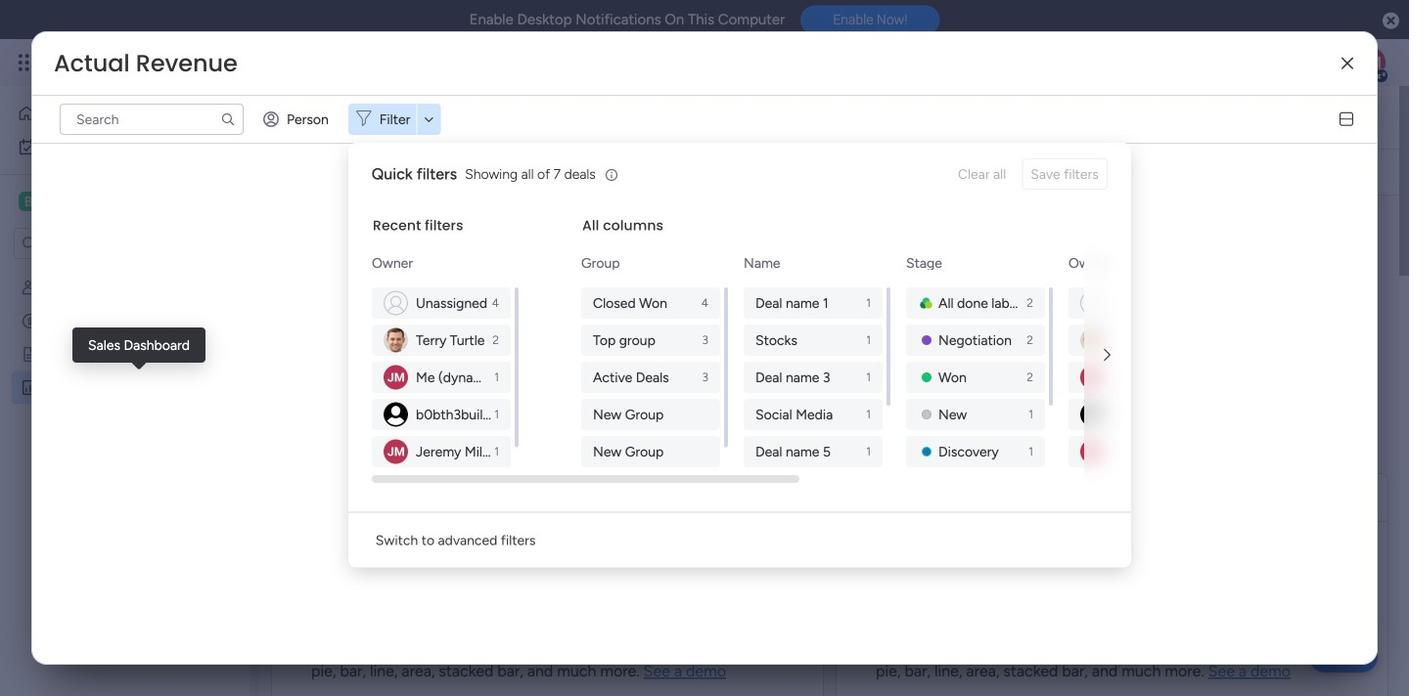 Task type: describe. For each thing, give the bounding box(es) containing it.
workspace image
[[19, 191, 38, 212]]

2 b0bth3builder2k23@gmail.com image from the left
[[1081, 403, 1105, 427]]

filter dashboard by text search field for search image
[[295, 157, 473, 188]]

select product image
[[18, 53, 37, 72]]

dapulse x slim image
[[1342, 57, 1354, 71]]

add to favorites image
[[572, 107, 591, 127]]

0 horizontal spatial jeremy miller image
[[384, 366, 408, 390]]

v2 split view image
[[1340, 112, 1354, 127]]

1 horizontal spatial jeremy miller image
[[1081, 440, 1105, 464]]

public board image
[[21, 346, 39, 364]]

stage group
[[906, 288, 1049, 542]]

arrow down image
[[417, 108, 441, 131]]

name group
[[744, 288, 887, 542]]

1 owner group from the left
[[372, 288, 515, 468]]



Task type: locate. For each thing, give the bounding box(es) containing it.
filter dashboard by text search field for search icon
[[60, 104, 244, 135]]

v2 fullscreen image
[[1351, 491, 1365, 505]]

2 horizontal spatial jeremy miller image
[[1355, 47, 1386, 78]]

1 horizontal spatial owner group
[[1069, 288, 1212, 468]]

1 b0bth3builder2k23@gmail.com image from the left
[[384, 403, 408, 427]]

b0bth3builder2k23@gmail.com image down terry turtle image
[[384, 403, 408, 427]]

Filter dashboard by text search field
[[60, 104, 244, 135], [295, 157, 473, 188]]

None field
[[49, 48, 242, 79], [290, 97, 561, 138], [301, 219, 564, 245], [301, 486, 433, 511], [865, 486, 1218, 511], [49, 48, 242, 79], [290, 97, 561, 138], [301, 219, 564, 245], [301, 486, 433, 511], [865, 486, 1218, 511]]

0 horizontal spatial jeremy miller image
[[384, 440, 408, 464]]

jeremy miller image
[[1355, 47, 1386, 78], [384, 366, 408, 390], [1081, 440, 1105, 464]]

None search field
[[295, 157, 473, 188]]

1 vertical spatial filter dashboard by text search field
[[295, 157, 473, 188]]

jeremy miller image
[[1081, 366, 1105, 390], [384, 440, 408, 464]]

public dashboard image
[[21, 379, 39, 397]]

2 owner group from the left
[[1069, 288, 1212, 468]]

1 horizontal spatial jeremy miller image
[[1081, 366, 1105, 390]]

dialog
[[348, 143, 1410, 568]]

1 vertical spatial option
[[12, 131, 238, 162]]

1 vertical spatial jeremy miller image
[[384, 440, 408, 464]]

list box
[[0, 268, 250, 669]]

0 vertical spatial jeremy miller image
[[1081, 366, 1105, 390]]

option
[[12, 98, 209, 129], [12, 131, 238, 162], [0, 271, 250, 275]]

dapulse close image
[[1383, 11, 1400, 31]]

2 vertical spatial option
[[0, 271, 250, 275]]

search image
[[449, 164, 465, 180]]

terry turtle image
[[384, 328, 408, 353]]

None search field
[[60, 104, 244, 135]]

0 horizontal spatial filter dashboard by text search field
[[60, 104, 244, 135]]

group group
[[581, 288, 724, 468]]

0 vertical spatial jeremy miller image
[[1355, 47, 1386, 78]]

2 vertical spatial jeremy miller image
[[1081, 440, 1105, 464]]

terry turtle image
[[1081, 328, 1105, 353]]

b0bth3builder2k23@gmail.com image
[[384, 403, 408, 427], [1081, 403, 1105, 427]]

0 vertical spatial filter dashboard by text search field
[[60, 104, 244, 135]]

b0bth3builder2k23@gmail.com image down terry turtle icon
[[1081, 403, 1105, 427]]

owner group
[[372, 288, 515, 468], [1069, 288, 1212, 468]]

search image
[[220, 112, 236, 127]]

1 vertical spatial jeremy miller image
[[384, 366, 408, 390]]

share image
[[1250, 107, 1270, 127]]

banner
[[259, 86, 1400, 196]]

0 vertical spatial option
[[12, 98, 209, 129]]

1 horizontal spatial filter dashboard by text search field
[[295, 157, 473, 188]]

1 horizontal spatial b0bth3builder2k23@gmail.com image
[[1081, 403, 1105, 427]]

0 horizontal spatial b0bth3builder2k23@gmail.com image
[[384, 403, 408, 427]]

0 horizontal spatial owner group
[[372, 288, 515, 468]]



Task type: vqa. For each thing, say whether or not it's contained in the screenshot.
option to the middle
yes



